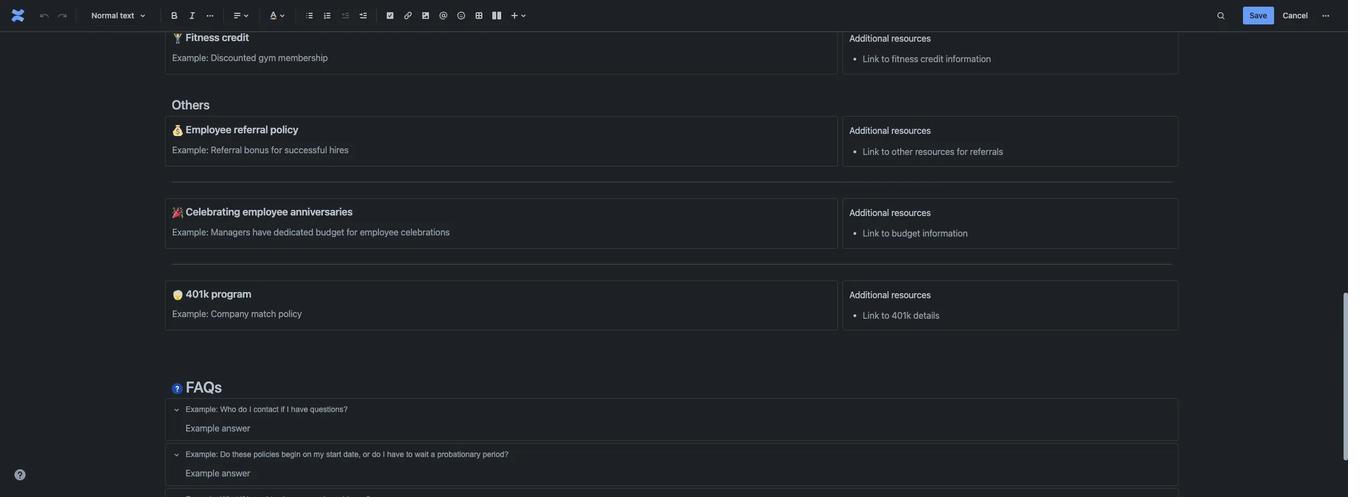 Task type: locate. For each thing, give the bounding box(es) containing it.
resources for employee referral policy
[[891, 126, 931, 136]]

faqs
[[183, 378, 222, 396]]

3 additional from the top
[[850, 208, 889, 218]]

3 give this expand a title... text field from the top
[[183, 494, 1176, 497]]

:man_lifting_weights: image
[[172, 33, 183, 44], [172, 33, 183, 44]]

additional resources for 401k program
[[850, 290, 931, 300]]

4 additional from the top
[[850, 290, 889, 300]]

Give this expand a title... text field
[[183, 403, 1176, 417], [183, 448, 1176, 462], [183, 494, 1176, 497]]

4 resources from the top
[[891, 290, 931, 300]]

1 vertical spatial give this expand a title... text field
[[183, 448, 1176, 462]]

referral
[[234, 123, 268, 136]]

normal
[[91, 11, 118, 20]]

additional for 401k program
[[850, 290, 889, 300]]

1 additional resources from the top
[[850, 33, 931, 43]]

additional resources for employee referral policy
[[850, 126, 931, 136]]

mention image
[[437, 9, 450, 22]]

more image
[[1319, 9, 1333, 22]]

additional
[[850, 33, 889, 43], [850, 126, 889, 136], [850, 208, 889, 218], [850, 290, 889, 300]]

policy
[[270, 123, 298, 136]]

italic ⌘i image
[[186, 9, 199, 22]]

:question_mark: image
[[172, 383, 183, 394]]

normal text button
[[81, 3, 156, 28]]

1 additional from the top
[[850, 33, 889, 43]]

resources for fitness credit
[[891, 33, 931, 43]]

3 additional resources from the top
[[850, 208, 931, 218]]

link image
[[401, 9, 415, 22]]

others
[[172, 97, 210, 112]]

additional resources for celebrating employee anniversaries
[[850, 208, 931, 218]]

resources
[[891, 33, 931, 43], [891, 126, 931, 136], [891, 208, 931, 218], [891, 290, 931, 300]]

align left image
[[231, 9, 244, 22]]

:moneybag: image
[[172, 125, 183, 136], [172, 125, 183, 136]]

save button
[[1243, 7, 1274, 24]]

0 vertical spatial give this expand a title... text field
[[183, 403, 1176, 417]]

4 additional resources from the top
[[850, 290, 931, 300]]

1 resources from the top
[[891, 33, 931, 43]]

additional for celebrating employee anniversaries
[[850, 208, 889, 218]]

confluence image
[[9, 7, 27, 24], [9, 7, 27, 24]]

help image
[[13, 468, 27, 482]]

text
[[120, 11, 134, 20]]

save
[[1250, 11, 1267, 20]]

3 resources from the top
[[891, 208, 931, 218]]

additional resources
[[850, 33, 931, 43], [850, 126, 931, 136], [850, 208, 931, 218], [850, 290, 931, 300]]

celebrating
[[186, 206, 240, 218]]

cancel button
[[1276, 7, 1315, 24]]

employee
[[243, 206, 288, 218]]

2 additional from the top
[[850, 126, 889, 136]]

:older_adult: image
[[172, 289, 183, 300], [172, 289, 183, 300]]

action item image
[[383, 9, 397, 22]]

2 vertical spatial give this expand a title... text field
[[183, 494, 1176, 497]]

2 additional resources from the top
[[850, 126, 931, 136]]

:tada: image
[[172, 207, 183, 218]]

find and replace image
[[1214, 9, 1227, 22]]

cancel
[[1283, 11, 1308, 20]]

emoji image
[[455, 9, 468, 22]]

2 give this expand a title... text field from the top
[[183, 448, 1176, 462]]

401k program
[[183, 288, 251, 300]]

resources for 401k program
[[891, 290, 931, 300]]

2 resources from the top
[[891, 126, 931, 136]]

fitness credit
[[183, 31, 249, 43]]



Task type: describe. For each thing, give the bounding box(es) containing it.
numbered list ⌘⇧7 image
[[321, 9, 334, 22]]

indent tab image
[[356, 9, 370, 22]]

add image, video, or file image
[[419, 9, 432, 22]]

bold ⌘b image
[[168, 9, 181, 22]]

additional resources for fitness credit
[[850, 33, 931, 43]]

table image
[[472, 9, 486, 22]]

program
[[211, 288, 251, 300]]

additional for fitness credit
[[850, 33, 889, 43]]

401k
[[186, 288, 209, 300]]

anniversaries
[[290, 206, 353, 218]]

resources for celebrating employee anniversaries
[[891, 208, 931, 218]]

bullet list ⌘⇧8 image
[[303, 9, 316, 22]]

employee
[[186, 123, 231, 136]]

fitness
[[186, 31, 219, 43]]

1 give this expand a title... text field from the top
[[183, 403, 1176, 417]]

undo ⌘z image
[[38, 9, 51, 22]]

employee referral policy
[[183, 123, 298, 136]]

more formatting image
[[203, 9, 217, 22]]

additional for employee referral policy
[[850, 126, 889, 136]]

layouts image
[[490, 9, 503, 22]]

redo ⌘⇧z image
[[56, 9, 69, 22]]

:tada: image
[[172, 207, 183, 218]]

celebrating employee anniversaries
[[183, 206, 353, 218]]

:question_mark: image
[[172, 383, 183, 394]]

credit
[[222, 31, 249, 43]]

outdent ⇧tab image
[[338, 9, 352, 22]]

normal text
[[91, 11, 134, 20]]



Task type: vqa. For each thing, say whether or not it's contained in the screenshot.
Additional resources corresponding to 401k program
yes



